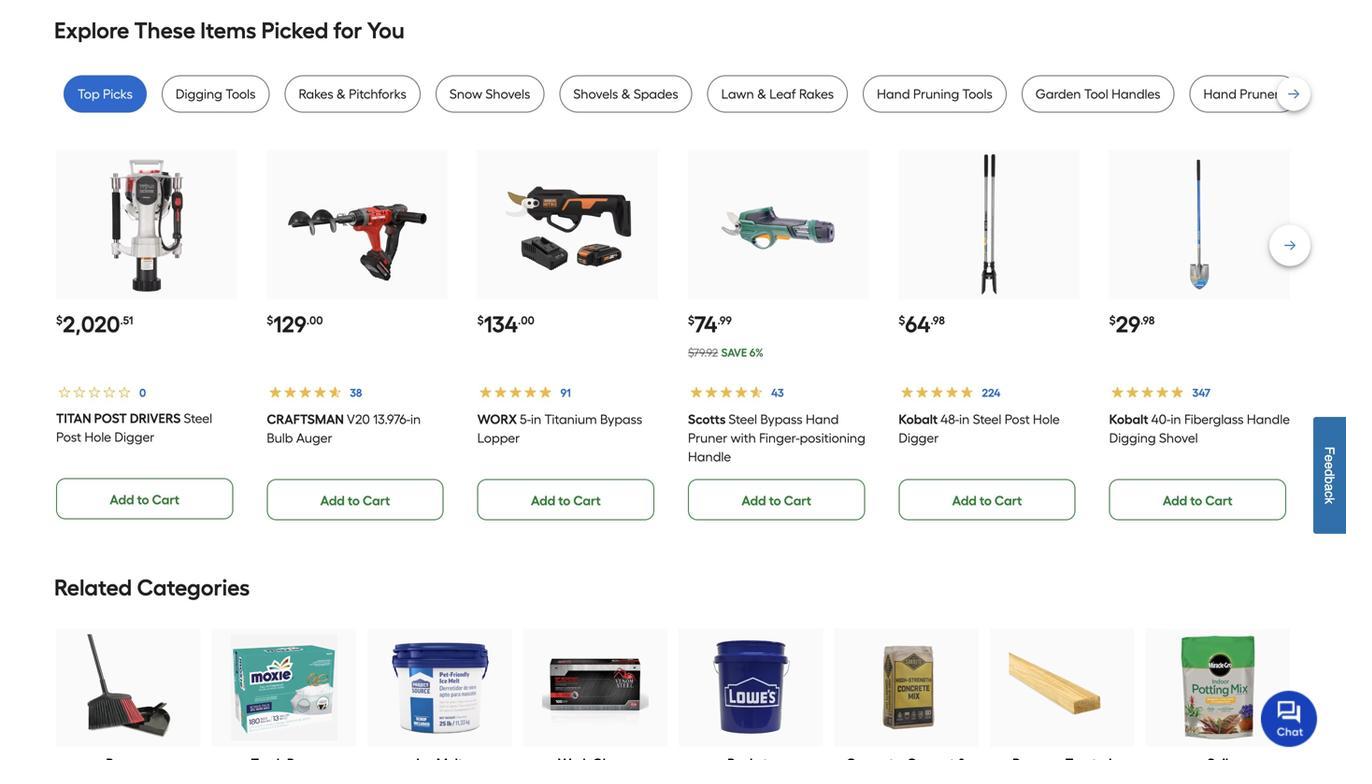Task type: describe. For each thing, give the bounding box(es) containing it.
in inside the v20 13.976-in bulb auger
[[411, 412, 421, 427]]

picked
[[261, 17, 329, 44]]

2 rakes from the left
[[800, 86, 834, 102]]

.98 for 29
[[1141, 314, 1155, 327]]

worx
[[478, 412, 517, 427]]

add for 2,020
[[110, 492, 134, 508]]

bypass inside steel bypass hand pruner with finger-positioning handle
[[761, 412, 803, 427]]

3 list item from the left
[[368, 629, 512, 760]]

64 list item
[[899, 150, 1080, 520]]

digging inside 40-in fiberglass handle digging shovel
[[1110, 430, 1157, 446]]

add to cart for 134
[[531, 493, 601, 509]]

a
[[1323, 484, 1338, 491]]

.51
[[120, 314, 133, 327]]

129 list item
[[267, 150, 448, 520]]

pruners
[[1240, 86, 1286, 102]]

cart for 64
[[995, 493, 1023, 509]]

snow shovels
[[450, 86, 531, 102]]

with
[[731, 430, 756, 446]]

add for 129
[[320, 493, 345, 509]]

1 e from the top
[[1323, 455, 1338, 462]]

explore these items picked for you
[[54, 17, 405, 44]]

add for 64
[[953, 493, 977, 509]]

steel post hole digger
[[56, 410, 212, 445]]

post inside steel post hole digger
[[56, 429, 81, 445]]

cart for 129
[[363, 493, 390, 509]]

v20
[[347, 412, 370, 427]]

48-in steel post hole digger
[[899, 412, 1060, 446]]

v20 13.976-in bulb auger
[[267, 412, 421, 446]]

48-
[[941, 412, 960, 427]]

29 list item
[[1110, 150, 1291, 520]]

concrete, cement & stucco mixes image
[[854, 635, 960, 741]]

13.976-
[[373, 412, 411, 427]]

d
[[1323, 469, 1338, 477]]

in for 134
[[531, 412, 542, 427]]

1 tools from the left
[[226, 86, 256, 102]]

40-
[[1152, 412, 1171, 427]]

c
[[1323, 491, 1338, 498]]

hand for hand pruners
[[1204, 86, 1237, 102]]

post inside the 48-in steel post hole digger
[[1005, 412, 1030, 427]]

top picks
[[78, 86, 133, 102]]

& for lawn
[[758, 86, 767, 102]]

garden tool handles
[[1036, 86, 1161, 102]]

2 tools from the left
[[963, 86, 993, 102]]

these
[[134, 17, 195, 44]]

to for 64
[[980, 493, 992, 509]]

hole inside the 48-in steel post hole digger
[[1034, 412, 1060, 427]]

add to cart inside '74' list item
[[742, 493, 812, 509]]

titan post drivers steel post hole digger image
[[74, 153, 219, 297]]

you
[[367, 17, 405, 44]]

trash bags image
[[231, 635, 337, 741]]

29
[[1116, 311, 1141, 338]]

add to cart link for 64
[[899, 479, 1076, 520]]

0 horizontal spatial digging
[[176, 86, 222, 102]]

$ 74 .99
[[688, 311, 732, 338]]

leaf
[[770, 86, 796, 102]]

40-in fiberglass handle digging shovel
[[1110, 412, 1291, 446]]

f
[[1323, 447, 1338, 455]]

scotts
[[688, 412, 726, 427]]

chat invite button image
[[1262, 690, 1319, 747]]

post
[[94, 410, 127, 426]]

8 list item from the left
[[1146, 629, 1291, 760]]

spades
[[634, 86, 679, 102]]

4 list item from the left
[[523, 629, 668, 760]]

6 list item from the left
[[835, 629, 979, 760]]

craftsman
[[267, 412, 344, 427]]

categories
[[137, 574, 250, 601]]

handle inside steel bypass hand pruner with finger-positioning handle
[[688, 449, 731, 465]]

titan
[[56, 410, 91, 426]]

$ 129 .00
[[267, 311, 323, 338]]

$ 29 .98
[[1110, 311, 1155, 338]]

kobalt 48-in steel post hole digger image
[[917, 153, 1062, 297]]

cart for 2,020
[[152, 492, 180, 508]]

2 shovels from the left
[[574, 86, 619, 102]]

work gloves image
[[542, 635, 649, 741]]

$ for 29
[[1110, 314, 1116, 327]]

5-
[[520, 412, 531, 427]]

$79.92
[[688, 346, 719, 360]]

steel bypass hand pruner with finger-positioning handle
[[688, 412, 866, 465]]

titan post drivers
[[56, 410, 181, 426]]

129
[[273, 311, 307, 338]]

$ for 2,020
[[56, 314, 63, 327]]

& for shovels
[[622, 86, 631, 102]]

$79.92 save 6%
[[688, 346, 764, 360]]

kobalt for 64
[[899, 412, 938, 427]]

pruner
[[688, 430, 728, 446]]

digging tools
[[176, 86, 256, 102]]

7 list item from the left
[[990, 629, 1135, 760]]

snow
[[450, 86, 483, 102]]

5 list item from the left
[[679, 629, 824, 760]]

74 list item
[[688, 150, 869, 520]]



Task type: locate. For each thing, give the bounding box(es) containing it.
cart down 40-in fiberglass handle digging shovel
[[1206, 493, 1233, 509]]

to down shovel on the bottom right
[[1191, 493, 1203, 509]]

3 & from the left
[[758, 86, 767, 102]]

1 horizontal spatial kobalt
[[1110, 412, 1149, 427]]

e
[[1323, 455, 1338, 462], [1323, 462, 1338, 469]]

steel inside steel post hole digger
[[184, 410, 212, 426]]

add to cart link for 2,020
[[56, 478, 233, 519]]

6%
[[750, 346, 764, 360]]

& left spades
[[622, 86, 631, 102]]

add for 134
[[531, 493, 556, 509]]

add to cart inside '29' "list item"
[[1163, 493, 1233, 509]]

1 horizontal spatial handle
[[1248, 412, 1291, 427]]

pitchforks
[[349, 86, 407, 102]]

1 vertical spatial digging
[[1110, 430, 1157, 446]]

cart inside '134' list item
[[574, 493, 601, 509]]

to for 129
[[348, 493, 360, 509]]

1 vertical spatial handle
[[688, 449, 731, 465]]

add to cart for 129
[[320, 493, 390, 509]]

add to cart link inside '74' list item
[[688, 479, 865, 520]]

to for 29
[[1191, 493, 1203, 509]]

kobalt left 48-
[[899, 412, 938, 427]]

0 horizontal spatial digger
[[114, 429, 155, 445]]

e up d
[[1323, 455, 1338, 462]]

2 bypass from the left
[[761, 412, 803, 427]]

related
[[54, 574, 132, 601]]

digging down 40-
[[1110, 430, 1157, 446]]

brooms image
[[75, 635, 182, 741]]

in for 29
[[1171, 412, 1182, 427]]

for
[[334, 17, 362, 44]]

add to cart link for 134
[[478, 479, 655, 520]]

4 $ from the left
[[688, 314, 695, 327]]

add to cart
[[110, 492, 180, 508], [320, 493, 390, 509], [531, 493, 601, 509], [742, 493, 812, 509], [953, 493, 1023, 509], [1163, 493, 1233, 509]]

list item
[[56, 629, 201, 760], [212, 629, 356, 760], [368, 629, 512, 760], [523, 629, 668, 760], [679, 629, 824, 760], [835, 629, 979, 760], [990, 629, 1135, 760], [1146, 629, 1291, 760]]

cart inside '29' "list item"
[[1206, 493, 1233, 509]]

2 .00 from the left
[[518, 314, 535, 327]]

add to cart down the v20 13.976-in bulb auger
[[320, 493, 390, 509]]

steel up with
[[729, 412, 758, 427]]

cart down the finger- at right bottom
[[784, 493, 812, 509]]

0 vertical spatial post
[[1005, 412, 1030, 427]]

add to cart link
[[56, 478, 233, 519], [267, 479, 444, 520], [478, 479, 655, 520], [688, 479, 865, 520], [899, 479, 1076, 520], [1110, 479, 1287, 520]]

tools right pruning
[[963, 86, 993, 102]]

$ 64 .98
[[899, 311, 945, 338]]

$ inside $ 64 .98
[[899, 314, 906, 327]]

0 horizontal spatial tools
[[226, 86, 256, 102]]

0 horizontal spatial handle
[[688, 449, 731, 465]]

cart inside 2,020 list item
[[152, 492, 180, 508]]

pressure treated lumber image
[[1009, 635, 1116, 741]]

$ inside $ 74 .99
[[688, 314, 695, 327]]

1 $ from the left
[[56, 314, 63, 327]]

cart inside 64 list item
[[995, 493, 1023, 509]]

rakes left the pitchforks
[[299, 86, 334, 102]]

.00
[[307, 314, 323, 327], [518, 314, 535, 327]]

add to cart down 5-in titanium bypass lopper
[[531, 493, 601, 509]]

picks
[[103, 86, 133, 102]]

bypass inside 5-in titanium bypass lopper
[[600, 412, 643, 427]]

to down steel bypass hand pruner with finger-positioning handle
[[769, 493, 782, 509]]

.98 inside $ 29 .98
[[1141, 314, 1155, 327]]

5-in titanium bypass lopper
[[478, 412, 643, 446]]

handles
[[1112, 86, 1161, 102]]

2 & from the left
[[622, 86, 631, 102]]

0 horizontal spatial hole
[[84, 429, 111, 445]]

2 kobalt from the left
[[1110, 412, 1149, 427]]

1 .98 from the left
[[931, 314, 945, 327]]

cart for 134
[[574, 493, 601, 509]]

add to cart inside 129 list item
[[320, 493, 390, 509]]

in
[[411, 412, 421, 427], [531, 412, 542, 427], [960, 412, 970, 427], [1171, 412, 1182, 427]]

add to cart link inside '134' list item
[[478, 479, 655, 520]]

add to cart link inside 129 list item
[[267, 479, 444, 520]]

$ inside $ 29 .98
[[1110, 314, 1116, 327]]

handle right fiberglass
[[1248, 412, 1291, 427]]

1 horizontal spatial rakes
[[800, 86, 834, 102]]

shovels left spades
[[574, 86, 619, 102]]

hand left pruning
[[877, 86, 911, 102]]

cart down steel post hole digger
[[152, 492, 180, 508]]

to for 2,020
[[137, 492, 149, 508]]

add inside 129 list item
[[320, 493, 345, 509]]

post
[[1005, 412, 1030, 427], [56, 429, 81, 445]]

add down the 48-in steel post hole digger
[[953, 493, 977, 509]]

steel for titan post drivers
[[184, 410, 212, 426]]

0 horizontal spatial bypass
[[600, 412, 643, 427]]

hand pruners
[[1204, 86, 1286, 102]]

related categories heading
[[54, 569, 1293, 607]]

.98 inside $ 64 .98
[[931, 314, 945, 327]]

0 horizontal spatial post
[[56, 429, 81, 445]]

.98
[[931, 314, 945, 327], [1141, 314, 1155, 327]]

drivers
[[130, 410, 181, 426]]

.00 inside '$ 134 .00'
[[518, 314, 535, 327]]

5 $ from the left
[[899, 314, 906, 327]]

rakes right leaf
[[800, 86, 834, 102]]

1 & from the left
[[337, 86, 346, 102]]

steel inside the 48-in steel post hole digger
[[973, 412, 1002, 427]]

rakes & pitchforks
[[299, 86, 407, 102]]

add to cart for 29
[[1163, 493, 1233, 509]]

in for 64
[[960, 412, 970, 427]]

add down auger
[[320, 493, 345, 509]]

add for 29
[[1163, 493, 1188, 509]]

1 shovels from the left
[[486, 86, 531, 102]]

0 horizontal spatial kobalt
[[899, 412, 938, 427]]

1 rakes from the left
[[299, 86, 334, 102]]

hand pruning tools
[[877, 86, 993, 102]]

1 horizontal spatial hole
[[1034, 412, 1060, 427]]

add down shovel on the bottom right
[[1163, 493, 1188, 509]]

craftsman v20 13.976-in bulb auger image
[[285, 153, 430, 297]]

add to cart link down 5-in titanium bypass lopper
[[478, 479, 655, 520]]

handle down pruner
[[688, 449, 731, 465]]

add to cart link for 29
[[1110, 479, 1287, 520]]

handle
[[1248, 412, 1291, 427], [688, 449, 731, 465]]

2 e from the top
[[1323, 462, 1338, 469]]

add inside 2,020 list item
[[110, 492, 134, 508]]

kobalt inside 64 list item
[[899, 412, 938, 427]]

0 horizontal spatial &
[[337, 86, 346, 102]]

add to cart link down steel post hole digger
[[56, 478, 233, 519]]

2 list item from the left
[[212, 629, 356, 760]]

k
[[1323, 498, 1338, 504]]

lopper
[[478, 430, 520, 446]]

lawn & leaf rakes
[[722, 86, 834, 102]]

buckets image
[[698, 635, 805, 741]]

hand for hand pruning tools
[[877, 86, 911, 102]]

add to cart link inside 64 list item
[[899, 479, 1076, 520]]

to inside '74' list item
[[769, 493, 782, 509]]

$ for 134
[[478, 314, 484, 327]]

garden
[[1036, 86, 1082, 102]]

1 .00 from the left
[[307, 314, 323, 327]]

.00 inside the $ 129 .00
[[307, 314, 323, 327]]

to inside 2,020 list item
[[137, 492, 149, 508]]

hole inside steel post hole digger
[[84, 429, 111, 445]]

add inside '134' list item
[[531, 493, 556, 509]]

explore
[[54, 17, 129, 44]]

soil image
[[1165, 635, 1272, 741]]

rakes
[[299, 86, 334, 102], [800, 86, 834, 102]]

1 horizontal spatial .98
[[1141, 314, 1155, 327]]

steel right 48-
[[973, 412, 1002, 427]]

digging
[[176, 86, 222, 102], [1110, 430, 1157, 446]]

b
[[1323, 477, 1338, 484]]

steel for scotts
[[729, 412, 758, 427]]

.00 for 129
[[307, 314, 323, 327]]

1 list item from the left
[[56, 629, 201, 760]]

add inside '29' "list item"
[[1163, 493, 1188, 509]]

in inside 5-in titanium bypass lopper
[[531, 412, 542, 427]]

1 horizontal spatial &
[[622, 86, 631, 102]]

cart inside '74' list item
[[784, 493, 812, 509]]

2,020 list item
[[56, 150, 237, 519]]

.00 for 134
[[518, 314, 535, 327]]

add to cart link inside '29' "list item"
[[1110, 479, 1287, 520]]

tools down explore these items picked for you
[[226, 86, 256, 102]]

to inside 64 list item
[[980, 493, 992, 509]]

in inside the 48-in steel post hole digger
[[960, 412, 970, 427]]

$ for 64
[[899, 314, 906, 327]]

digger inside steel post hole digger
[[114, 429, 155, 445]]

bypass up the finger- at right bottom
[[761, 412, 803, 427]]

$ 134 .00
[[478, 311, 535, 338]]

cart down 5-in titanium bypass lopper
[[574, 493, 601, 509]]

2,020
[[63, 311, 120, 338]]

to down the 48-in steel post hole digger
[[980, 493, 992, 509]]

add down with
[[742, 493, 766, 509]]

add inside '74' list item
[[742, 493, 766, 509]]

add
[[110, 492, 134, 508], [320, 493, 345, 509], [531, 493, 556, 509], [742, 493, 766, 509], [953, 493, 977, 509], [1163, 493, 1188, 509]]

post down "titan"
[[56, 429, 81, 445]]

2 horizontal spatial &
[[758, 86, 767, 102]]

tools
[[226, 86, 256, 102], [963, 86, 993, 102]]

1 bypass from the left
[[600, 412, 643, 427]]

1 horizontal spatial steel
[[729, 412, 758, 427]]

cart inside 129 list item
[[363, 493, 390, 509]]

to
[[137, 492, 149, 508], [348, 493, 360, 509], [559, 493, 571, 509], [769, 493, 782, 509], [980, 493, 992, 509], [1191, 493, 1203, 509]]

to down steel post hole digger
[[137, 492, 149, 508]]

to for 134
[[559, 493, 571, 509]]

0 vertical spatial digging
[[176, 86, 222, 102]]

cart for 29
[[1206, 493, 1233, 509]]

add to cart down steel post hole digger
[[110, 492, 180, 508]]

shovel
[[1160, 430, 1199, 446]]

steel right drivers
[[184, 410, 212, 426]]

f e e d b a c k
[[1323, 447, 1338, 504]]

shovels
[[486, 86, 531, 102], [574, 86, 619, 102]]

digger down titan post drivers
[[114, 429, 155, 445]]

hand up positioning
[[806, 412, 839, 427]]

to down 5-in titanium bypass lopper
[[559, 493, 571, 509]]

ice melt image
[[387, 635, 493, 741]]

hand
[[877, 86, 911, 102], [1204, 86, 1237, 102], [806, 412, 839, 427]]

to down the v20 13.976-in bulb auger
[[348, 493, 360, 509]]

0 horizontal spatial rakes
[[299, 86, 334, 102]]

bypass
[[600, 412, 643, 427], [761, 412, 803, 427]]

add to cart for 2,020
[[110, 492, 180, 508]]

1 horizontal spatial post
[[1005, 412, 1030, 427]]

to inside '29' "list item"
[[1191, 493, 1203, 509]]

cart
[[152, 492, 180, 508], [363, 493, 390, 509], [574, 493, 601, 509], [784, 493, 812, 509], [995, 493, 1023, 509], [1206, 493, 1233, 509]]

$ for 74
[[688, 314, 695, 327]]

add to cart inside 64 list item
[[953, 493, 1023, 509]]

kobalt inside '29' "list item"
[[1110, 412, 1149, 427]]

0 horizontal spatial .98
[[931, 314, 945, 327]]

add to cart link down shovel on the bottom right
[[1110, 479, 1287, 520]]

tool
[[1085, 86, 1109, 102]]

.99
[[718, 314, 732, 327]]

0 horizontal spatial shovels
[[486, 86, 531, 102]]

1 horizontal spatial bypass
[[761, 412, 803, 427]]

cart down the 48-in steel post hole digger
[[995, 493, 1023, 509]]

$ inside '$ 134 .00'
[[478, 314, 484, 327]]

items
[[200, 17, 257, 44]]

scotts steel bypass hand pruner with finger-positioning handle image
[[706, 153, 851, 297]]

add to cart inside '134' list item
[[531, 493, 601, 509]]

74
[[695, 311, 718, 338]]

hand inside steel bypass hand pruner with finger-positioning handle
[[806, 412, 839, 427]]

2 .98 from the left
[[1141, 314, 1155, 327]]

digger
[[114, 429, 155, 445], [899, 430, 939, 446]]

4 in from the left
[[1171, 412, 1182, 427]]

& left the pitchforks
[[337, 86, 346, 102]]

1 vertical spatial post
[[56, 429, 81, 445]]

lawn
[[722, 86, 755, 102]]

$ inside the $ 129 .00
[[267, 314, 273, 327]]

$ inside the $ 2,020 .51
[[56, 314, 63, 327]]

steel inside steel bypass hand pruner with finger-positioning handle
[[729, 412, 758, 427]]

3 $ from the left
[[478, 314, 484, 327]]

add to cart for 64
[[953, 493, 1023, 509]]

1 horizontal spatial digging
[[1110, 430, 1157, 446]]

worx 5-in titanium bypass lopper image
[[496, 153, 640, 297]]

kobalt 40-in fiberglass handle digging shovel image
[[1128, 153, 1273, 297]]

kobalt for 29
[[1110, 412, 1149, 427]]

1 horizontal spatial shovels
[[574, 86, 619, 102]]

add down steel post hole digger
[[110, 492, 134, 508]]

$ 2,020 .51
[[56, 311, 133, 338]]

kobalt left 40-
[[1110, 412, 1149, 427]]

kobalt
[[899, 412, 938, 427], [1110, 412, 1149, 427]]

titanium
[[545, 412, 597, 427]]

add down 5-in titanium bypass lopper
[[531, 493, 556, 509]]

1 horizontal spatial tools
[[963, 86, 993, 102]]

add inside 64 list item
[[953, 493, 977, 509]]

1 vertical spatial hole
[[84, 429, 111, 445]]

e up b
[[1323, 462, 1338, 469]]

add to cart link down steel bypass hand pruner with finger-positioning handle
[[688, 479, 865, 520]]

cart down the v20 13.976-in bulb auger
[[363, 493, 390, 509]]

add to cart down the 48-in steel post hole digger
[[953, 493, 1023, 509]]

to inside 129 list item
[[348, 493, 360, 509]]

digging down items
[[176, 86, 222, 102]]

0 horizontal spatial .00
[[307, 314, 323, 327]]

add to cart link inside 2,020 list item
[[56, 478, 233, 519]]

bypass right titanium
[[600, 412, 643, 427]]

1 horizontal spatial hand
[[877, 86, 911, 102]]

add to cart inside 2,020 list item
[[110, 492, 180, 508]]

0 horizontal spatial steel
[[184, 410, 212, 426]]

digger right positioning
[[899, 430, 939, 446]]

& left leaf
[[758, 86, 767, 102]]

finger-
[[760, 430, 800, 446]]

134
[[484, 311, 518, 338]]

handle inside 40-in fiberglass handle digging shovel
[[1248, 412, 1291, 427]]

& for rakes
[[337, 86, 346, 102]]

to inside '134' list item
[[559, 493, 571, 509]]

fiberglass
[[1185, 412, 1244, 427]]

add to cart down steel bypass hand pruner with finger-positioning handle
[[742, 493, 812, 509]]

1 horizontal spatial digger
[[899, 430, 939, 446]]

134 list item
[[478, 150, 658, 520]]

$ for 129
[[267, 314, 273, 327]]

2 horizontal spatial steel
[[973, 412, 1002, 427]]

1 in from the left
[[411, 412, 421, 427]]

64
[[906, 311, 931, 338]]

shovels right snow
[[486, 86, 531, 102]]

0 vertical spatial handle
[[1248, 412, 1291, 427]]

0 vertical spatial hole
[[1034, 412, 1060, 427]]

top
[[78, 86, 100, 102]]

in inside 40-in fiberglass handle digging shovel
[[1171, 412, 1182, 427]]

post right 48-
[[1005, 412, 1030, 427]]

1 kobalt from the left
[[899, 412, 938, 427]]

2 horizontal spatial hand
[[1204, 86, 1237, 102]]

auger
[[296, 430, 333, 446]]

2 in from the left
[[531, 412, 542, 427]]

6 $ from the left
[[1110, 314, 1116, 327]]

bulb
[[267, 430, 293, 446]]

2 $ from the left
[[267, 314, 273, 327]]

steel
[[184, 410, 212, 426], [729, 412, 758, 427], [973, 412, 1002, 427]]

add to cart link down the v20 13.976-in bulb auger
[[267, 479, 444, 520]]

positioning
[[800, 430, 866, 446]]

add to cart link for 129
[[267, 479, 444, 520]]

add to cart down shovel on the bottom right
[[1163, 493, 1233, 509]]

shovels & spades
[[574, 86, 679, 102]]

digger inside the 48-in steel post hole digger
[[899, 430, 939, 446]]

related categories
[[54, 574, 250, 601]]

.98 for 64
[[931, 314, 945, 327]]

hand left pruners
[[1204, 86, 1237, 102]]

3 in from the left
[[960, 412, 970, 427]]

0 horizontal spatial hand
[[806, 412, 839, 427]]

pruning
[[914, 86, 960, 102]]

f e e d b a c k button
[[1314, 417, 1347, 534]]

1 horizontal spatial .00
[[518, 314, 535, 327]]

add to cart link down the 48-in steel post hole digger
[[899, 479, 1076, 520]]

save
[[722, 346, 747, 360]]



Task type: vqa. For each thing, say whether or not it's contained in the screenshot.


